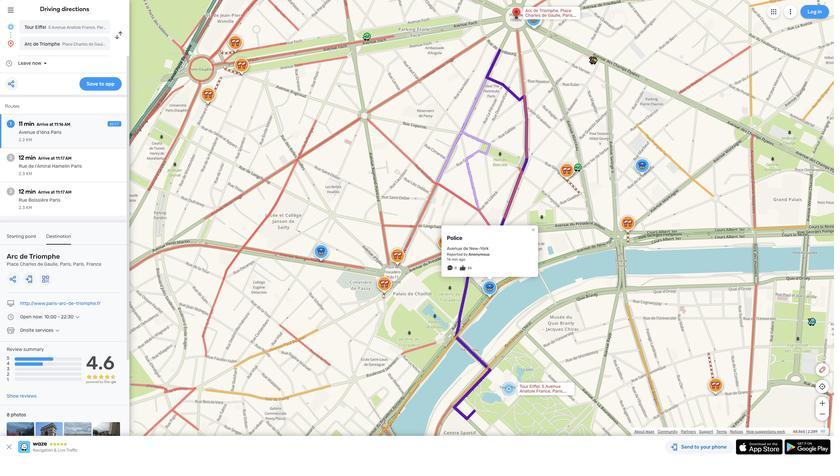 Task type: describe. For each thing, give the bounding box(es) containing it.
driving
[[40, 5, 60, 13]]

http://www.paris-arc-de-triomphe.fr link
[[20, 301, 101, 306]]

5 4 3 2 1
[[7, 355, 10, 383]]

anatole for eiffel
[[67, 25, 81, 30]]

arrive for boissière
[[38, 190, 50, 195]]

chevron down image for onsite services
[[53, 328, 62, 333]]

show
[[7, 393, 19, 399]]

rue for rue boissière paris
[[19, 197, 27, 203]]

waze
[[646, 430, 655, 434]]

de-
[[68, 301, 76, 306]]

d'iéna
[[36, 130, 50, 135]]

clock image
[[5, 59, 13, 67]]

york
[[480, 246, 489, 251]]

12 min arrive at 11:17 am for paris
[[19, 188, 72, 195]]

open now: 10:00 - 22:30 button
[[20, 314, 82, 320]]

work
[[778, 430, 786, 434]]

france, for eiffel,
[[537, 389, 552, 394]]

traffic
[[66, 448, 78, 453]]

× link
[[531, 226, 537, 233]]

partners link
[[682, 430, 697, 434]]

eiffel
[[35, 24, 46, 30]]

gaulle, inside arc de triomphe, place charles de gaulle, paris, paris, france
[[548, 13, 562, 18]]

zoom out image
[[819, 410, 827, 418]]

onsite
[[20, 328, 34, 333]]

48.865 | 2.289
[[794, 430, 819, 434]]

5 for eiffel,
[[542, 384, 545, 389]]

starting
[[7, 234, 24, 239]]

image 4 of arc de triomphe, paris image
[[93, 422, 120, 450]]

|
[[807, 430, 808, 434]]

1 inside 5 4 3 2 1
[[7, 377, 9, 383]]

11:17 for l'amiral
[[56, 156, 65, 161]]

chevron down image for open now: 10:00 - 22:30
[[74, 314, 82, 320]]

onsite services
[[20, 328, 53, 333]]

triomphe.fr
[[76, 301, 101, 306]]

current location image
[[7, 23, 15, 31]]

1 vertical spatial place
[[62, 42, 73, 47]]

clock image
[[7, 313, 15, 321]]

2.2
[[19, 138, 25, 142]]

boissière
[[28, 197, 48, 203]]

min inside avenue de new-york reported by anonymous 14 min ago
[[452, 257, 459, 262]]

0 horizontal spatial place
[[7, 261, 19, 267]]

services
[[35, 328, 53, 333]]

charles inside arc de triomphe, place charles de gaulle, paris, paris, france
[[526, 13, 541, 18]]

avenue inside avenue de new-york reported by anonymous 14 min ago
[[447, 246, 463, 251]]

tour eiffel, 5 avenue anatole france, paris, france
[[520, 384, 564, 398]]

l'amiral
[[35, 163, 51, 169]]

1 vertical spatial arc de triomphe place charles de gaulle, paris, paris, france
[[7, 252, 101, 267]]

rue boissière paris 2.3 km
[[19, 197, 60, 210]]

partners
[[682, 430, 697, 434]]

photos
[[11, 412, 26, 418]]

terms
[[717, 430, 728, 434]]

now:
[[33, 314, 43, 320]]

de inside rue de l'amiral hamelin paris 2.3 km
[[28, 163, 34, 169]]

11:16
[[54, 122, 64, 127]]

about waze link
[[635, 430, 655, 434]]

notices link
[[731, 430, 744, 434]]

de inside avenue de new-york reported by anonymous 14 min ago
[[464, 246, 469, 251]]

5 for eiffel
[[48, 25, 51, 30]]

avenue inside tour eiffel, 5 avenue anatole france, paris, france
[[546, 384, 561, 389]]

summary
[[23, 347, 44, 352]]

new-
[[470, 246, 480, 251]]

reviews
[[20, 393, 37, 399]]

tour for eiffel,
[[520, 384, 529, 389]]

live
[[58, 448, 65, 453]]

anonymous
[[469, 252, 490, 257]]

2 inside 5 4 3 2 1
[[7, 372, 9, 377]]

11
[[19, 120, 23, 128]]

2 vertical spatial arc
[[7, 252, 18, 260]]

1 horizontal spatial arc
[[24, 41, 32, 47]]

open now: 10:00 - 22:30
[[20, 314, 74, 320]]

48.865
[[794, 430, 806, 434]]

1 horizontal spatial charles
[[74, 42, 88, 47]]

support
[[700, 430, 714, 434]]

how suggestions work link
[[747, 430, 786, 434]]

about waze community partners support terms notices how suggestions work
[[635, 430, 786, 434]]

2.289
[[809, 430, 819, 434]]

avenue inside avenue d'iéna paris 2.2 km
[[19, 130, 35, 135]]

5 inside 5 4 3 2 1
[[7, 355, 10, 361]]

community link
[[658, 430, 678, 434]]

14
[[447, 257, 451, 262]]

km for 12
[[26, 205, 32, 210]]

min for boissière
[[25, 188, 36, 195]]

1 vertical spatial triomphe
[[29, 252, 60, 260]]

france inside tour eiffel 5 avenue anatole france, paris, france
[[108, 25, 121, 30]]

reported
[[447, 252, 463, 257]]

0
[[455, 266, 457, 270]]

km for 11
[[26, 138, 32, 142]]

0 vertical spatial triomphe
[[40, 41, 60, 47]]

image 1 of arc de triomphe, paris image
[[7, 422, 34, 450]]

location image
[[7, 40, 15, 48]]

support link
[[700, 430, 714, 434]]

avenue d'iéna paris 2.2 km
[[19, 130, 62, 142]]

triomphe,
[[540, 8, 560, 13]]

eiffel,
[[530, 384, 541, 389]]

review
[[7, 347, 22, 352]]

paris for 11 min
[[51, 130, 62, 135]]

point
[[25, 234, 36, 239]]

community
[[658, 430, 678, 434]]

by
[[464, 252, 468, 257]]

store image
[[7, 327, 15, 335]]

police
[[447, 235, 463, 241]]

8 photos
[[7, 412, 26, 418]]

about
[[635, 430, 645, 434]]

review summary
[[7, 347, 44, 352]]

directions
[[62, 5, 89, 13]]

pencil image
[[819, 366, 827, 374]]



Task type: vqa. For each thing, say whether or not it's contained in the screenshot.
Charles
yes



Task type: locate. For each thing, give the bounding box(es) containing it.
8
[[7, 412, 10, 418]]

12 min arrive at 11:17 am for l'amiral
[[19, 154, 72, 161]]

0 vertical spatial am
[[64, 122, 70, 127]]

triomphe down eiffel
[[40, 41, 60, 47]]

2
[[9, 155, 12, 160], [7, 372, 9, 377]]

12 for rue de l'amiral hamelin paris
[[19, 154, 24, 161]]

arrive up l'amiral
[[38, 156, 50, 161]]

min down reported
[[452, 257, 459, 262]]

image 2 of arc de triomphe, paris image
[[35, 422, 63, 450]]

0 vertical spatial tour
[[24, 24, 34, 30]]

tour
[[24, 24, 34, 30], [520, 384, 529, 389]]

4
[[7, 361, 10, 367]]

0 horizontal spatial charles
[[20, 261, 36, 267]]

12
[[19, 154, 24, 161], [19, 188, 24, 195]]

arrive for de
[[38, 156, 50, 161]]

best
[[110, 122, 119, 126]]

min up boissière
[[25, 188, 36, 195]]

0 vertical spatial at
[[49, 122, 53, 127]]

2 vertical spatial charles
[[20, 261, 36, 267]]

arc de triomphe place charles de gaulle, paris, paris, france down tour eiffel 5 avenue anatole france, paris, france in the top left of the page
[[24, 41, 144, 47]]

min
[[24, 120, 34, 128], [25, 154, 36, 161], [25, 188, 36, 195], [452, 257, 459, 262]]

am
[[64, 122, 70, 127], [65, 156, 72, 161], [65, 190, 72, 195]]

0 horizontal spatial tour
[[24, 24, 34, 30]]

km down boissière
[[26, 205, 32, 210]]

destination
[[46, 234, 71, 239]]

min up l'amiral
[[25, 154, 36, 161]]

gaulle,
[[548, 13, 562, 18], [94, 42, 107, 47], [44, 261, 59, 267]]

de
[[534, 8, 539, 13], [542, 13, 547, 18], [33, 41, 39, 47], [89, 42, 93, 47], [28, 163, 34, 169], [464, 246, 469, 251], [20, 252, 28, 260], [38, 261, 43, 267]]

at up hamelin
[[51, 156, 55, 161]]

5 down "review"
[[7, 355, 10, 361]]

0 horizontal spatial france,
[[82, 25, 96, 30]]

0 vertical spatial france,
[[82, 25, 96, 30]]

arrive up d'iéna at top
[[37, 122, 48, 127]]

destination button
[[46, 234, 71, 245]]

avenue up 2.2
[[19, 130, 35, 135]]

avenue right eiffel
[[52, 25, 66, 30]]

rue left boissière
[[19, 197, 27, 203]]

1 down the 4
[[7, 377, 9, 383]]

arc right location icon
[[24, 41, 32, 47]]

1
[[10, 121, 12, 127], [7, 377, 9, 383]]

computer image
[[7, 300, 15, 308]]

navigation & live traffic
[[33, 448, 78, 453]]

12 for rue boissière paris
[[19, 188, 24, 195]]

tour eiffel 5 avenue anatole france, paris, france
[[24, 24, 121, 30]]

2 horizontal spatial arc
[[526, 8, 533, 13]]

5 inside tour eiffel 5 avenue anatole france, paris, france
[[48, 25, 51, 30]]

triomphe down destination "button"
[[29, 252, 60, 260]]

show reviews
[[7, 393, 37, 399]]

1 vertical spatial 5
[[7, 355, 10, 361]]

tour left the eiffel,
[[520, 384, 529, 389]]

arc de triomphe place charles de gaulle, paris, paris, france down destination "button"
[[7, 252, 101, 267]]

notices
[[731, 430, 744, 434]]

0 vertical spatial 3
[[9, 189, 12, 194]]

km inside avenue d'iéna paris 2.2 km
[[26, 138, 32, 142]]

chevron down image inside 'onsite services' button
[[53, 328, 62, 333]]

2 km from the top
[[26, 171, 32, 176]]

x image
[[5, 443, 13, 451]]

0 vertical spatial charles
[[526, 13, 541, 18]]

1 horizontal spatial france,
[[537, 389, 552, 394]]

avenue right the eiffel,
[[546, 384, 561, 389]]

france inside tour eiffel, 5 avenue anatole france, paris, france
[[520, 393, 534, 398]]

arrive inside 11 min arrive at 11:16 am
[[37, 122, 48, 127]]

paris for 12 min
[[50, 197, 60, 203]]

km inside the rue boissière paris 2.3 km
[[26, 205, 32, 210]]

&
[[54, 448, 57, 453]]

0 vertical spatial km
[[26, 138, 32, 142]]

0 vertical spatial arc de triomphe place charles de gaulle, paris, paris, france
[[24, 41, 144, 47]]

avenue
[[52, 25, 66, 30], [19, 130, 35, 135], [447, 246, 463, 251], [546, 384, 561, 389]]

2 11:17 from the top
[[56, 190, 65, 195]]

arrive up boissière
[[38, 190, 50, 195]]

1 11:17 from the top
[[56, 156, 65, 161]]

anatole
[[67, 25, 81, 30], [520, 389, 536, 394]]

1 vertical spatial am
[[65, 156, 72, 161]]

2 vertical spatial arrive
[[38, 190, 50, 195]]

place down starting point button
[[7, 261, 19, 267]]

france inside arc de triomphe, place charles de gaulle, paris, paris, france
[[538, 17, 552, 22]]

0 vertical spatial rue
[[19, 163, 27, 169]]

1 vertical spatial km
[[26, 171, 32, 176]]

2 vertical spatial am
[[65, 190, 72, 195]]

km up boissière
[[26, 171, 32, 176]]

10:00
[[44, 314, 57, 320]]

at
[[49, 122, 53, 127], [51, 156, 55, 161], [51, 190, 55, 195]]

1 vertical spatial france,
[[537, 389, 552, 394]]

paris, inside tour eiffel 5 avenue anatole france, paris, france
[[97, 25, 107, 30]]

0 vertical spatial gaulle,
[[548, 13, 562, 18]]

5 right the eiffel,
[[542, 384, 545, 389]]

arc inside arc de triomphe, place charles de gaulle, paris, paris, france
[[526, 8, 533, 13]]

1 vertical spatial gaulle,
[[94, 42, 107, 47]]

11 min arrive at 11:16 am
[[19, 120, 70, 128]]

1 12 min arrive at 11:17 am from the top
[[19, 154, 72, 161]]

1 vertical spatial arrive
[[38, 156, 50, 161]]

1 vertical spatial 2.3
[[19, 205, 25, 210]]

2 vertical spatial paris
[[50, 197, 60, 203]]

×
[[532, 226, 535, 233]]

1 horizontal spatial chevron down image
[[74, 314, 82, 320]]

1 rue from the top
[[19, 163, 27, 169]]

suggestions
[[756, 430, 777, 434]]

paris right boissière
[[50, 197, 60, 203]]

anatole inside tour eiffel 5 avenue anatole france, paris, france
[[67, 25, 81, 30]]

arc de triomphe place charles de gaulle, paris, paris, france
[[24, 41, 144, 47], [7, 252, 101, 267]]

anatole for eiffel,
[[520, 389, 536, 394]]

1 vertical spatial anatole
[[520, 389, 536, 394]]

0 vertical spatial arc
[[526, 8, 533, 13]]

4.6
[[86, 352, 115, 374]]

image 3 of arc de triomphe, paris image
[[64, 422, 91, 450]]

0 vertical spatial 5
[[48, 25, 51, 30]]

0 vertical spatial 2.3
[[19, 171, 25, 176]]

rue de l'amiral hamelin paris 2.3 km
[[19, 163, 82, 176]]

link image
[[821, 429, 827, 434]]

2 vertical spatial 5
[[542, 384, 545, 389]]

0 vertical spatial 12
[[19, 154, 24, 161]]

avenue de new-york reported by anonymous 14 min ago
[[447, 246, 490, 262]]

starting point button
[[7, 234, 36, 244]]

min for d'iéna
[[24, 120, 34, 128]]

france, inside tour eiffel, 5 avenue anatole france, paris, france
[[537, 389, 552, 394]]

5 inside tour eiffel, 5 avenue anatole france, paris, france
[[542, 384, 545, 389]]

2 vertical spatial gaulle,
[[44, 261, 59, 267]]

rue for rue de l'amiral hamelin paris
[[19, 163, 27, 169]]

arc down starting point button
[[7, 252, 18, 260]]

open
[[20, 314, 32, 320]]

zoom in image
[[819, 399, 827, 407]]

0 vertical spatial 11:17
[[56, 156, 65, 161]]

1 vertical spatial paris
[[71, 163, 82, 169]]

am down hamelin
[[65, 190, 72, 195]]

place right triomphe,
[[561, 8, 572, 13]]

12 up the rue boissière paris 2.3 km
[[19, 188, 24, 195]]

routes
[[5, 103, 20, 109]]

1 vertical spatial 12 min arrive at 11:17 am
[[19, 188, 72, 195]]

2 vertical spatial at
[[51, 190, 55, 195]]

place
[[561, 8, 572, 13], [62, 42, 73, 47], [7, 261, 19, 267]]

avenue up reported
[[447, 246, 463, 251]]

0 vertical spatial chevron down image
[[74, 314, 82, 320]]

1 horizontal spatial gaulle,
[[94, 42, 107, 47]]

2 vertical spatial km
[[26, 205, 32, 210]]

http://www.paris-arc-de-triomphe.fr
[[20, 301, 101, 306]]

2 12 min arrive at 11:17 am from the top
[[19, 188, 72, 195]]

at inside 11 min arrive at 11:16 am
[[49, 122, 53, 127]]

3 inside 5 4 3 2 1
[[7, 366, 10, 372]]

tour for eiffel
[[24, 24, 34, 30]]

0 horizontal spatial chevron down image
[[53, 328, 62, 333]]

-
[[58, 314, 60, 320]]

chevron down image down -
[[53, 328, 62, 333]]

0 vertical spatial place
[[561, 8, 572, 13]]

rue
[[19, 163, 27, 169], [19, 197, 27, 203]]

how
[[747, 430, 755, 434]]

france, for eiffel
[[82, 25, 96, 30]]

1 horizontal spatial tour
[[520, 384, 529, 389]]

1 km from the top
[[26, 138, 32, 142]]

1 vertical spatial 11:17
[[56, 190, 65, 195]]

arc-
[[59, 301, 68, 306]]

0 vertical spatial arrive
[[37, 122, 48, 127]]

tour inside tour eiffel, 5 avenue anatole france, paris, france
[[520, 384, 529, 389]]

rue inside rue de l'amiral hamelin paris 2.3 km
[[19, 163, 27, 169]]

1 vertical spatial rue
[[19, 197, 27, 203]]

2 rue from the top
[[19, 197, 27, 203]]

12 down 2.2
[[19, 154, 24, 161]]

http://www.paris-
[[20, 301, 59, 306]]

arrive for d'iéna
[[37, 122, 48, 127]]

terms link
[[717, 430, 728, 434]]

1 horizontal spatial anatole
[[520, 389, 536, 394]]

at for boissière
[[51, 190, 55, 195]]

now
[[32, 60, 41, 66]]

1 vertical spatial chevron down image
[[53, 328, 62, 333]]

paris, inside tour eiffel, 5 avenue anatole france, paris, france
[[553, 389, 564, 394]]

11:17 for paris
[[56, 190, 65, 195]]

1 2.3 from the top
[[19, 171, 25, 176]]

onsite services button
[[20, 328, 62, 333]]

at for de
[[51, 156, 55, 161]]

2 horizontal spatial charles
[[526, 13, 541, 18]]

2.3 inside the rue boissière paris 2.3 km
[[19, 205, 25, 210]]

12 min arrive at 11:17 am up l'amiral
[[19, 154, 72, 161]]

1 horizontal spatial place
[[62, 42, 73, 47]]

hamelin
[[52, 163, 70, 169]]

0 vertical spatial anatole
[[67, 25, 81, 30]]

1 vertical spatial 1
[[7, 377, 9, 383]]

navigation
[[33, 448, 53, 453]]

0 vertical spatial 12 min arrive at 11:17 am
[[19, 154, 72, 161]]

arc
[[526, 8, 533, 13], [24, 41, 32, 47], [7, 252, 18, 260]]

leave now
[[18, 60, 41, 66]]

1 12 from the top
[[19, 154, 24, 161]]

am for rue boissière paris
[[65, 190, 72, 195]]

1 horizontal spatial 1
[[10, 121, 12, 127]]

paris down 11:16
[[51, 130, 62, 135]]

driving directions
[[40, 5, 89, 13]]

min right 11
[[24, 120, 34, 128]]

am inside 11 min arrive at 11:16 am
[[64, 122, 70, 127]]

2 horizontal spatial gaulle,
[[548, 13, 562, 18]]

arc left triomphe,
[[526, 8, 533, 13]]

rue left l'amiral
[[19, 163, 27, 169]]

ago
[[459, 257, 466, 262]]

2 12 from the top
[[19, 188, 24, 195]]

paris inside avenue d'iéna paris 2.2 km
[[51, 130, 62, 135]]

2 horizontal spatial 5
[[542, 384, 545, 389]]

anatole inside tour eiffel, 5 avenue anatole france, paris, france
[[520, 389, 536, 394]]

26
[[468, 266, 472, 270]]

charles
[[526, 13, 541, 18], [74, 42, 88, 47], [20, 261, 36, 267]]

1 horizontal spatial 5
[[48, 25, 51, 30]]

2 2.3 from the top
[[19, 205, 25, 210]]

0 vertical spatial paris
[[51, 130, 62, 135]]

am for rue de l'amiral hamelin paris
[[65, 156, 72, 161]]

am right 11:16
[[64, 122, 70, 127]]

2 vertical spatial place
[[7, 261, 19, 267]]

at left 11:16
[[49, 122, 53, 127]]

paris inside rue de l'amiral hamelin paris 2.3 km
[[71, 163, 82, 169]]

chevron down image down de-
[[74, 314, 82, 320]]

tour left eiffel
[[24, 24, 34, 30]]

0 horizontal spatial arc
[[7, 252, 18, 260]]

1 vertical spatial 2
[[7, 372, 9, 377]]

22:30
[[61, 314, 74, 320]]

5 right eiffel
[[48, 25, 51, 30]]

3 km from the top
[[26, 205, 32, 210]]

1 vertical spatial tour
[[520, 384, 529, 389]]

starting point
[[7, 234, 36, 239]]

am for avenue d'iéna paris
[[64, 122, 70, 127]]

arc de triomphe, place charles de gaulle, paris, paris, france
[[526, 8, 574, 22]]

1 vertical spatial arc
[[24, 41, 32, 47]]

paris right hamelin
[[71, 163, 82, 169]]

place inside arc de triomphe, place charles de gaulle, paris, paris, france
[[561, 8, 572, 13]]

3
[[9, 189, 12, 194], [7, 366, 10, 372]]

rue inside the rue boissière paris 2.3 km
[[19, 197, 27, 203]]

am up hamelin
[[65, 156, 72, 161]]

0 horizontal spatial 1
[[7, 377, 9, 383]]

chevron down image
[[74, 314, 82, 320], [53, 328, 62, 333]]

0 horizontal spatial anatole
[[67, 25, 81, 30]]

paris,
[[563, 13, 574, 18], [526, 17, 537, 22], [97, 25, 107, 30], [108, 42, 118, 47], [119, 42, 130, 47], [60, 261, 72, 267], [73, 261, 85, 267], [553, 389, 564, 394]]

at for d'iéna
[[49, 122, 53, 127]]

0 horizontal spatial 5
[[7, 355, 10, 361]]

france, inside tour eiffel 5 avenue anatole france, paris, france
[[82, 25, 96, 30]]

1 vertical spatial at
[[51, 156, 55, 161]]

km
[[26, 138, 32, 142], [26, 171, 32, 176], [26, 205, 32, 210]]

avenue inside tour eiffel 5 avenue anatole france, paris, france
[[52, 25, 66, 30]]

paris inside the rue boissière paris 2.3 km
[[50, 197, 60, 203]]

triomphe
[[40, 41, 60, 47], [29, 252, 60, 260]]

0 horizontal spatial gaulle,
[[44, 261, 59, 267]]

1 vertical spatial 3
[[7, 366, 10, 372]]

2 horizontal spatial place
[[561, 8, 572, 13]]

12 min arrive at 11:17 am up boissière
[[19, 188, 72, 195]]

5
[[48, 25, 51, 30], [7, 355, 10, 361], [542, 384, 545, 389]]

place down tour eiffel 5 avenue anatole france, paris, france in the top left of the page
[[62, 42, 73, 47]]

1 vertical spatial 12
[[19, 188, 24, 195]]

leave
[[18, 60, 31, 66]]

0 vertical spatial 2
[[9, 155, 12, 160]]

11:17 up hamelin
[[56, 156, 65, 161]]

chevron down image inside open now: 10:00 - 22:30 button
[[74, 314, 82, 320]]

france,
[[82, 25, 96, 30], [537, 389, 552, 394]]

1 left 11
[[10, 121, 12, 127]]

km inside rue de l'amiral hamelin paris 2.3 km
[[26, 171, 32, 176]]

11:17 up the rue boissière paris 2.3 km
[[56, 190, 65, 195]]

0 vertical spatial 1
[[10, 121, 12, 127]]

at up the rue boissière paris 2.3 km
[[51, 190, 55, 195]]

min for de
[[25, 154, 36, 161]]

1 vertical spatial charles
[[74, 42, 88, 47]]

2.3 inside rue de l'amiral hamelin paris 2.3 km
[[19, 171, 25, 176]]

km right 2.2
[[26, 138, 32, 142]]



